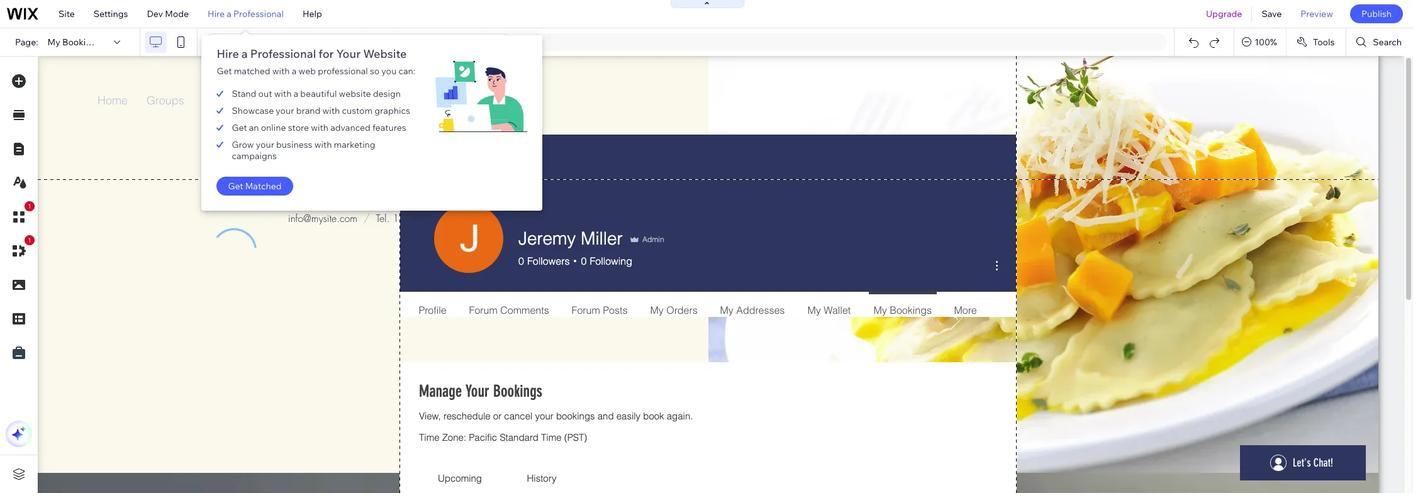 Task type: describe. For each thing, give the bounding box(es) containing it.
1 1 button from the top
[[6, 201, 35, 230]]

with up get an online store with advanced features
[[322, 105, 340, 116]]

grow your business with marketing campaigns
[[232, 139, 375, 162]]

your inside hire a professional for your website get matched with a web professional so you can:
[[336, 47, 361, 61]]

an
[[249, 122, 259, 133]]

get for get an online store with advanced features
[[232, 122, 247, 133]]

for
[[319, 47, 334, 61]]

a up brand
[[294, 88, 298, 99]]

professional for hire a professional
[[233, 8, 284, 20]]

your for showcase
[[276, 105, 294, 116]]

get for get matched
[[228, 181, 243, 192]]

save button
[[1252, 0, 1291, 28]]

custom
[[342, 105, 373, 116]]

a right mode at the top left
[[227, 8, 231, 20]]

1 for 1st 1 button
[[28, 203, 31, 210]]

campaigns
[[232, 150, 277, 162]]

get matched button
[[217, 177, 293, 196]]

publish button
[[1350, 4, 1403, 23]]

design
[[373, 88, 401, 99]]

is available. connect your domain
[[339, 36, 479, 48]]

hire for hire a professional
[[208, 8, 225, 20]]

advanced
[[330, 122, 370, 133]]

a up 'matched'
[[241, 47, 248, 61]]

website
[[339, 88, 371, 99]]

2 1 button from the top
[[6, 235, 35, 264]]

publish
[[1361, 8, 1392, 20]]

settings
[[94, 8, 128, 20]]

can:
[[398, 65, 415, 77]]

betweenimagination.com
[[231, 36, 336, 48]]

help
[[303, 8, 322, 20]]

search button
[[1347, 28, 1413, 56]]

bookings
[[62, 36, 101, 48]]

with right out
[[274, 88, 292, 99]]

my
[[48, 36, 60, 48]]

your for grow
[[256, 139, 274, 150]]

matched
[[234, 65, 270, 77]]

dev mode
[[147, 8, 189, 20]]

web
[[298, 65, 316, 77]]

1 horizontal spatial your
[[427, 36, 446, 48]]

store
[[288, 122, 309, 133]]

stand
[[232, 88, 256, 99]]

showcase
[[232, 105, 274, 116]]

hire for hire a professional for your website get matched with a web professional so you can:
[[217, 47, 239, 61]]

mode
[[165, 8, 189, 20]]

domain
[[448, 36, 479, 48]]

out
[[258, 88, 272, 99]]

dev
[[147, 8, 163, 20]]

beautiful
[[300, 88, 337, 99]]

get an online store with advanced features
[[232, 122, 406, 133]]

stand out with a beautiful website design
[[232, 88, 401, 99]]



Task type: vqa. For each thing, say whether or not it's contained in the screenshot.
is
yes



Task type: locate. For each thing, give the bounding box(es) containing it.
1 vertical spatial professional
[[250, 47, 316, 61]]

your inside grow your business with marketing campaigns
[[256, 139, 274, 150]]

marketing
[[334, 139, 375, 150]]

upgrade
[[1206, 8, 1242, 20]]

showcase your brand with custom graphics
[[232, 105, 410, 116]]

your up online
[[276, 105, 294, 116]]

1 vertical spatial hire
[[217, 47, 239, 61]]

with down showcase your brand with custom graphics
[[311, 122, 328, 133]]

2 vertical spatial get
[[228, 181, 243, 192]]

is
[[339, 37, 346, 47]]

your up professional
[[336, 47, 361, 61]]

business
[[276, 139, 312, 150]]

online
[[261, 122, 286, 133]]

1 horizontal spatial your
[[276, 105, 294, 116]]

tools button
[[1287, 28, 1346, 56]]

0 vertical spatial 1 button
[[6, 201, 35, 230]]

site
[[59, 8, 75, 20]]

1
[[28, 203, 31, 210], [28, 237, 31, 244]]

preview button
[[1291, 0, 1343, 28]]

0 vertical spatial 1
[[28, 203, 31, 210]]

1 vertical spatial 1 button
[[6, 235, 35, 264]]

matched
[[245, 181, 282, 192]]

100% button
[[1235, 28, 1286, 56]]

grow
[[232, 139, 254, 150]]

hire right mode at the top left
[[208, 8, 225, 20]]

you
[[381, 65, 397, 77]]

1 for second 1 button
[[28, 237, 31, 244]]

0 vertical spatial hire
[[208, 8, 225, 20]]

your
[[427, 36, 446, 48], [336, 47, 361, 61]]

your down online
[[256, 139, 274, 150]]

so
[[370, 65, 380, 77]]

your left the domain at the top left of page
[[427, 36, 446, 48]]

hire inside hire a professional for your website get matched with a web professional so you can:
[[217, 47, 239, 61]]

features
[[372, 122, 406, 133]]

0 horizontal spatial your
[[256, 139, 274, 150]]

1 button
[[6, 201, 35, 230], [6, 235, 35, 264]]

0 horizontal spatial your
[[336, 47, 361, 61]]

search
[[1373, 36, 1402, 48]]

a
[[227, 8, 231, 20], [241, 47, 248, 61], [292, 65, 296, 77], [294, 88, 298, 99]]

0 vertical spatial professional
[[233, 8, 284, 20]]

0 vertical spatial get
[[217, 65, 232, 77]]

2 1 from the top
[[28, 237, 31, 244]]

1 vertical spatial 1
[[28, 237, 31, 244]]

professional for hire a professional for your website get matched with a web professional so you can:
[[250, 47, 316, 61]]

a left web in the left of the page
[[292, 65, 296, 77]]

with left web in the left of the page
[[272, 65, 290, 77]]

save
[[1262, 8, 1282, 20]]

get inside get matched button
[[228, 181, 243, 192]]

with inside hire a professional for your website get matched with a web professional so you can:
[[272, 65, 290, 77]]

get
[[217, 65, 232, 77], [232, 122, 247, 133], [228, 181, 243, 192]]

brand
[[296, 105, 320, 116]]

0 vertical spatial your
[[276, 105, 294, 116]]

with
[[272, 65, 290, 77], [274, 88, 292, 99], [322, 105, 340, 116], [311, 122, 328, 133], [314, 139, 332, 150]]

hire up 'matched'
[[217, 47, 239, 61]]

with down get an online store with advanced features
[[314, 139, 332, 150]]

preview
[[1301, 8, 1333, 20]]

get inside hire a professional for your website get matched with a web professional so you can:
[[217, 65, 232, 77]]

professional up betweenimagination.com
[[233, 8, 284, 20]]

hire a professional
[[208, 8, 284, 20]]

get matched
[[228, 181, 282, 192]]

website
[[363, 47, 407, 61]]

your
[[276, 105, 294, 116], [256, 139, 274, 150]]

professional
[[318, 65, 368, 77]]

graphics
[[374, 105, 410, 116]]

1 1 from the top
[[28, 203, 31, 210]]

hire a professional for your website get matched with a web professional so you can:
[[217, 47, 415, 77]]

professional inside hire a professional for your website get matched with a web professional so you can:
[[250, 47, 316, 61]]

tools
[[1313, 36, 1335, 48]]

100%
[[1255, 36, 1277, 48]]

my bookings
[[48, 36, 101, 48]]

professional
[[233, 8, 284, 20], [250, 47, 316, 61]]

with inside grow your business with marketing campaigns
[[314, 139, 332, 150]]

connect
[[390, 36, 425, 48]]

available.
[[348, 37, 385, 47]]

hire
[[208, 8, 225, 20], [217, 47, 239, 61]]

1 vertical spatial your
[[256, 139, 274, 150]]

1 vertical spatial get
[[232, 122, 247, 133]]

professional up web in the left of the page
[[250, 47, 316, 61]]



